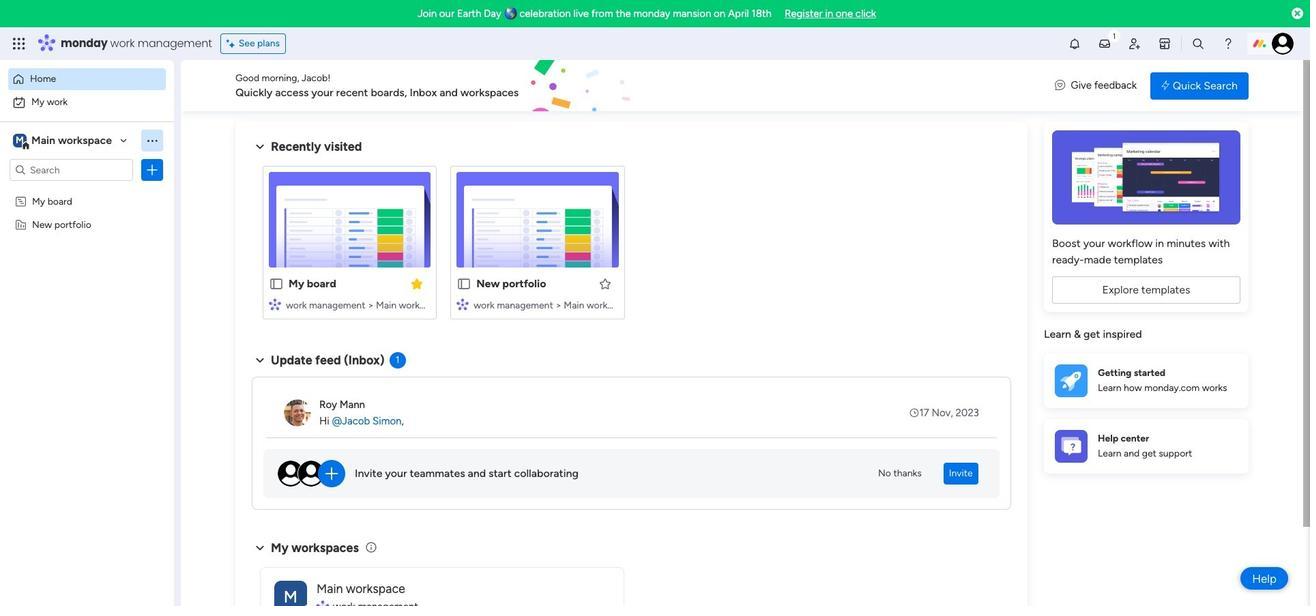 Task type: describe. For each thing, give the bounding box(es) containing it.
options image
[[145, 163, 159, 177]]

public board image for remove from favorites icon
[[269, 276, 284, 291]]

workspace image
[[274, 580, 307, 606]]

select product image
[[12, 37, 26, 51]]

templates image image
[[1057, 130, 1237, 225]]

0 vertical spatial option
[[8, 68, 166, 90]]

getting started element
[[1044, 353, 1249, 408]]

add to favorites image
[[598, 277, 612, 290]]

close recently visited image
[[252, 139, 268, 155]]

public board image for add to favorites icon on the left top of the page
[[457, 276, 472, 291]]

v2 bolt switch image
[[1162, 78, 1170, 93]]

workspace selection element
[[13, 132, 114, 150]]

remove from favorites image
[[410, 277, 424, 290]]

roy mann image
[[284, 399, 311, 427]]

1 image
[[1108, 28, 1121, 43]]

jacob simon image
[[1272, 33, 1294, 55]]

search everything image
[[1192, 37, 1205, 51]]

workspace options image
[[145, 134, 159, 147]]



Task type: locate. For each thing, give the bounding box(es) containing it.
see plans image
[[226, 36, 239, 51]]

invite members image
[[1128, 37, 1142, 51]]

option
[[8, 68, 166, 90], [8, 91, 166, 113], [0, 189, 174, 191]]

0 horizontal spatial public board image
[[269, 276, 284, 291]]

public board image
[[269, 276, 284, 291], [457, 276, 472, 291]]

update feed image
[[1098, 37, 1112, 51]]

help image
[[1222, 37, 1235, 51]]

1 vertical spatial option
[[8, 91, 166, 113]]

close update feed (inbox) image
[[252, 352, 268, 369]]

2 public board image from the left
[[457, 276, 472, 291]]

Search in workspace field
[[29, 162, 114, 178]]

1 element
[[389, 352, 406, 369]]

2 vertical spatial option
[[0, 189, 174, 191]]

help center element
[[1044, 419, 1249, 473]]

notifications image
[[1068, 37, 1082, 51]]

close my workspaces image
[[252, 540, 268, 556]]

1 horizontal spatial public board image
[[457, 276, 472, 291]]

monday marketplace image
[[1158, 37, 1172, 51]]

workspace image
[[13, 133, 27, 148]]

list box
[[0, 187, 174, 420]]

v2 user feedback image
[[1055, 78, 1066, 93]]

1 public board image from the left
[[269, 276, 284, 291]]

quick search results list box
[[252, 155, 1011, 336]]



Task type: vqa. For each thing, say whether or not it's contained in the screenshot.
First Board to the bottom
no



